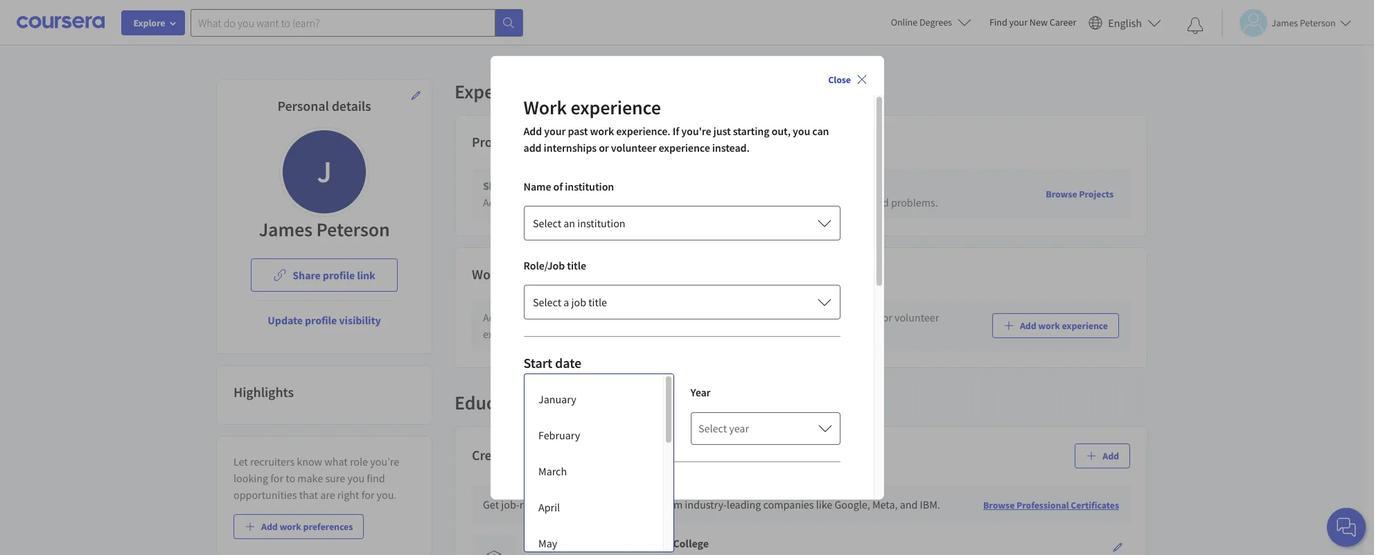 Task type: vqa. For each thing, say whether or not it's contained in the screenshot.
Popular associated with Popular Skills
no



Task type: describe. For each thing, give the bounding box(es) containing it.
internships inside work experience add your past work experience. if you're just starting out, you can add internships or volunteer experience instead.
[[544, 140, 597, 154]]

1 vertical spatial and
[[900, 498, 918, 511]]

past inside work experience add your past work experience. if you're just starting out, you can add internships or volunteer experience instead.
[[568, 123, 588, 137]]

find your new career
[[990, 16, 1077, 28]]

edit details for professional school degree  in majorname at turtle mountain community college. image
[[1113, 542, 1124, 553]]

your for skills
[[533, 179, 556, 193]]

share profile link
[[293, 268, 376, 282]]

may
[[539, 537, 557, 550]]

professional
[[1017, 499, 1069, 511]]

1 vertical spatial job-
[[501, 498, 520, 511]]

you inside work experience add your past work experience. if you're just starting out, you can add internships or volunteer experience instead.
[[793, 123, 811, 137]]

preferences
[[303, 521, 353, 533]]

from
[[661, 498, 683, 511]]

skills
[[558, 179, 583, 193]]

expertise
[[707, 195, 750, 209]]

name
[[524, 179, 551, 193]]

name of institution
[[524, 179, 614, 193]]

english button
[[1084, 0, 1167, 45]]

turtle mountain community college
[[533, 536, 709, 550]]

browse professional certificates
[[984, 499, 1120, 511]]

browse projects button
[[1041, 181, 1120, 206]]

add inside showcase your skills to recruiters with job-relevant projects add projects here to demonstrate your technical expertise and ability to solve real-world problems.
[[483, 195, 502, 209]]

a
[[563, 295, 569, 309]]

role/job title
[[524, 258, 586, 272]]

find
[[367, 471, 385, 485]]

work inside 'add your past work experience here. if you're just starting out, you can add internships or volunteer experience instead.'
[[549, 310, 572, 324]]

share
[[293, 268, 321, 282]]

instead. inside 'add your past work experience here. if you're just starting out, you can add internships or volunteer experience instead.'
[[536, 327, 573, 341]]

if inside work experience add your past work experience. if you're just starting out, you can add internships or volunteer experience instead.
[[673, 123, 679, 137]]

show notifications image
[[1188, 17, 1204, 34]]

Select a job title button
[[524, 284, 841, 319]]

end date
[[524, 479, 576, 496]]

know
[[297, 455, 322, 469]]

experience.
[[616, 123, 671, 137]]

update profile visibility
[[268, 313, 381, 327]]

college
[[673, 536, 709, 550]]

history
[[506, 265, 547, 283]]

add for add
[[1103, 450, 1120, 462]]

here.
[[627, 310, 651, 324]]

internships inside 'add your past work experience here. if you're just starting out, you can add internships or volunteer experience instead.'
[[829, 310, 881, 324]]

1 vertical spatial projects
[[504, 195, 541, 209]]

select month
[[532, 421, 594, 435]]

1 vertical spatial for
[[362, 488, 375, 502]]

Select an institution button
[[524, 205, 841, 240]]

world
[[862, 195, 889, 209]]

job- inside showcase your skills to recruiters with job-relevant projects add projects here to demonstrate your technical expertise and ability to solve real-world problems.
[[671, 179, 690, 193]]

you.
[[377, 488, 397, 502]]

january
[[539, 392, 577, 406]]

select for select year
[[699, 421, 727, 435]]

relevant
[[690, 179, 730, 193]]

select year button
[[690, 411, 841, 444]]

ibm.
[[920, 498, 941, 511]]

credentials
[[472, 447, 540, 464]]

select year
[[699, 421, 749, 435]]

if inside 'add your past work experience here. if you're just starting out, you can add internships or volunteer experience instead.'
[[653, 310, 659, 324]]

out, inside work experience add your past work experience. if you're just starting out, you can add internships or volunteer experience instead.
[[772, 123, 791, 137]]

technical
[[663, 195, 705, 209]]

you're inside 'add your past work experience here. if you're just starting out, you can add internships or volunteer experience instead.'
[[661, 310, 690, 324]]

browse for browse projects
[[1046, 188, 1078, 200]]

year
[[690, 385, 711, 399]]

projects inside button
[[1080, 188, 1114, 200]]

google,
[[835, 498, 871, 511]]

add button
[[1075, 443, 1131, 468]]

experience inside button
[[1062, 319, 1108, 332]]

of
[[554, 179, 563, 193]]

james peterson
[[259, 217, 390, 242]]

find your new career link
[[983, 14, 1084, 31]]

meta,
[[873, 498, 898, 511]]

to right skills
[[585, 179, 595, 193]]

based
[[592, 498, 620, 511]]

companies
[[764, 498, 814, 511]]

add work preferences
[[261, 521, 353, 533]]

industry-
[[685, 498, 727, 511]]

work experience add your past work experience. if you're just starting out, you can add internships or volunteer experience instead.
[[524, 94, 829, 154]]

details
[[332, 97, 371, 114]]

your for new
[[1010, 16, 1028, 28]]

find
[[990, 16, 1008, 28]]

job
[[571, 295, 586, 309]]

showcase
[[483, 179, 531, 193]]

like
[[816, 498, 833, 511]]

start
[[524, 354, 553, 371]]

can inside 'add your past work experience here. if you're just starting out, you can add internships or volunteer experience instead.'
[[790, 310, 806, 324]]

volunteer inside 'add your past work experience here. if you're just starting out, you can add internships or volunteer experience instead.'
[[895, 310, 940, 324]]

list box containing january
[[525, 374, 674, 555]]

0 horizontal spatial for
[[271, 471, 284, 485]]

month
[[524, 385, 554, 399]]

you're
[[682, 123, 712, 137]]

update profile visibility button
[[257, 304, 392, 337]]

month
[[563, 421, 594, 435]]

visibility
[[339, 313, 381, 327]]

starting inside 'add your past work experience here. if you're just starting out, you can add internships or volunteer experience instead.'
[[712, 310, 747, 324]]

0 vertical spatial title
[[567, 258, 586, 272]]

browse projects
[[1046, 188, 1114, 200]]

sure
[[325, 471, 345, 485]]

personal
[[278, 97, 329, 114]]

role/job
[[524, 258, 565, 272]]

peterson
[[316, 217, 390, 242]]

edit personal details. image
[[410, 90, 421, 101]]

february
[[539, 428, 580, 442]]

role
[[350, 455, 368, 469]]

work for history
[[472, 265, 503, 283]]

real-
[[841, 195, 862, 209]]

education
[[455, 390, 538, 415]]

work history
[[472, 265, 547, 283]]

close
[[828, 73, 851, 85]]

ready
[[520, 498, 546, 511]]

add work experience
[[1020, 319, 1108, 332]]

link
[[357, 268, 376, 282]]

get
[[483, 498, 499, 511]]

past inside 'add your past work experience here. if you're just starting out, you can add internships or volunteer experience instead.'
[[527, 310, 547, 324]]

with inside showcase your skills to recruiters with job-relevant projects add projects here to demonstrate your technical expertise and ability to solve real-world problems.
[[647, 179, 669, 193]]



Task type: locate. For each thing, give the bounding box(es) containing it.
add inside 'add your past work experience here. if you're just starting out, you can add internships or volunteer experience instead.'
[[483, 310, 502, 324]]

institution for select an institution
[[577, 216, 625, 230]]

1 vertical spatial past
[[527, 310, 547, 324]]

you
[[793, 123, 811, 137], [770, 310, 788, 324], [348, 471, 365, 485]]

1 horizontal spatial title
[[588, 295, 607, 309]]

0 vertical spatial just
[[714, 123, 731, 137]]

for
[[271, 471, 284, 485], [362, 488, 375, 502]]

or inside 'add your past work experience here. if you're just starting out, you can add internships or volunteer experience instead.'
[[883, 310, 893, 324]]

1 vertical spatial date
[[549, 479, 576, 496]]

career
[[1050, 16, 1077, 28]]

title right "job"
[[588, 295, 607, 309]]

you inside 'add your past work experience here. if you're just starting out, you can add internships or volunteer experience instead.'
[[770, 310, 788, 324]]

select month button
[[524, 411, 674, 444]]

english
[[1109, 16, 1142, 29]]

instead. up start date at left
[[536, 327, 573, 341]]

0 vertical spatial instead.
[[712, 140, 750, 154]]

0 horizontal spatial job-
[[501, 498, 520, 511]]

your right find
[[1010, 16, 1028, 28]]

for up opportunities at the left bottom of the page
[[271, 471, 284, 485]]

with
[[647, 179, 669, 193], [548, 498, 569, 511]]

0 horizontal spatial add
[[524, 140, 542, 154]]

institution inside button
[[577, 216, 625, 230]]

work inside work experience add your past work experience. if you're just starting out, you can add internships or volunteer experience instead.
[[590, 123, 614, 137]]

1 horizontal spatial with
[[647, 179, 669, 193]]

close button
[[823, 67, 873, 92]]

0 vertical spatial starting
[[733, 123, 770, 137]]

1 vertical spatial you're
[[370, 455, 399, 469]]

1 vertical spatial institution
[[577, 216, 625, 230]]

1 horizontal spatial just
[[714, 123, 731, 137]]

training
[[622, 498, 659, 511]]

1 horizontal spatial out,
[[772, 123, 791, 137]]

job- up technical
[[671, 179, 690, 193]]

1 vertical spatial profile
[[305, 313, 337, 327]]

experience
[[455, 79, 545, 104]]

add inside work experience add your past work experience. if you're just starting out, you can add internships or volunteer experience instead.
[[524, 140, 542, 154]]

get job-ready with role-based training from industry-leading companies like google, meta, and ibm.
[[483, 498, 941, 511]]

0 horizontal spatial with
[[548, 498, 569, 511]]

your for past
[[504, 310, 525, 324]]

work experience dialog
[[490, 56, 884, 555]]

1 horizontal spatial recruiters
[[597, 179, 644, 193]]

0 horizontal spatial or
[[599, 140, 609, 154]]

1 vertical spatial title
[[588, 295, 607, 309]]

just right here.
[[693, 310, 710, 324]]

date for end date
[[549, 479, 576, 496]]

select down here on the left top of page
[[533, 216, 561, 230]]

date down the march
[[549, 479, 576, 496]]

profile for update
[[305, 313, 337, 327]]

showcase your skills to recruiters with job-relevant projects add projects here to demonstrate your technical expertise and ability to solve real-world problems.
[[483, 179, 938, 209]]

out, inside 'add your past work experience here. if you're just starting out, you can add internships or volunteer experience instead.'
[[749, 310, 768, 324]]

can
[[813, 123, 829, 137], [790, 310, 806, 324]]

problems.
[[891, 195, 938, 209]]

0 horizontal spatial instead.
[[536, 327, 573, 341]]

0 horizontal spatial past
[[527, 310, 547, 324]]

and inside showcase your skills to recruiters with job-relevant projects add projects here to demonstrate your technical expertise and ability to solve real-world problems.
[[752, 195, 770, 209]]

1 vertical spatial work
[[472, 265, 503, 283]]

2 vertical spatial you
[[348, 471, 365, 485]]

add
[[524, 123, 542, 137], [483, 195, 502, 209], [483, 310, 502, 324], [1020, 319, 1037, 332], [1103, 450, 1120, 462], [261, 521, 278, 533]]

0 vertical spatial internships
[[544, 140, 597, 154]]

select a job title
[[533, 295, 607, 309]]

or
[[599, 140, 609, 154], [883, 310, 893, 324]]

volunteer inside work experience add your past work experience. if you're just starting out, you can add internships or volunteer experience instead.
[[611, 140, 657, 154]]

with up technical
[[647, 179, 669, 193]]

0 horizontal spatial and
[[752, 195, 770, 209]]

instead. inside work experience add your past work experience. if you're just starting out, you can add internships or volunteer experience instead.
[[712, 140, 750, 154]]

projects down the name
[[504, 195, 541, 209]]

0 horizontal spatial title
[[567, 258, 586, 272]]

or inside work experience add your past work experience. if you're just starting out, you can add internships or volunteer experience instead.
[[599, 140, 609, 154]]

0 vertical spatial with
[[647, 179, 669, 193]]

past up skills
[[568, 123, 588, 137]]

looking
[[234, 471, 268, 485]]

for down find
[[362, 488, 375, 502]]

0 horizontal spatial projects
[[504, 195, 541, 209]]

and left ability
[[752, 195, 770, 209]]

browse professional certificates link
[[984, 499, 1120, 511]]

you're inside let recruiters know what role you're looking for to make sure you find opportunities that are right for you.
[[370, 455, 399, 469]]

work for experience
[[524, 94, 567, 119]]

institution
[[565, 179, 614, 193], [577, 216, 625, 230]]

1 vertical spatial or
[[883, 310, 893, 324]]

1 horizontal spatial projects
[[732, 179, 771, 193]]

1 horizontal spatial can
[[813, 123, 829, 137]]

1 vertical spatial if
[[653, 310, 659, 324]]

you inside let recruiters know what role you're looking for to make sure you find opportunities that are right for you.
[[348, 471, 365, 485]]

solve
[[815, 195, 839, 209]]

chat with us image
[[1336, 516, 1358, 539]]

add inside work experience add your past work experience. if you're just starting out, you can add internships or volunteer experience instead.
[[524, 123, 542, 137]]

0 horizontal spatial projects
[[472, 133, 520, 150]]

1 vertical spatial out,
[[749, 310, 768, 324]]

let recruiters know what role you're looking for to make sure you find opportunities that are right for you.
[[234, 455, 399, 502]]

0 vertical spatial and
[[752, 195, 770, 209]]

job-
[[671, 179, 690, 193], [501, 498, 520, 511]]

0 vertical spatial projects
[[472, 133, 520, 150]]

1 horizontal spatial and
[[900, 498, 918, 511]]

browse for browse professional certificates
[[984, 499, 1015, 511]]

with down end date
[[548, 498, 569, 511]]

title inside button
[[588, 295, 607, 309]]

0 vertical spatial past
[[568, 123, 588, 137]]

update
[[268, 313, 303, 327]]

0 vertical spatial volunteer
[[611, 140, 657, 154]]

1 vertical spatial internships
[[829, 310, 881, 324]]

1 horizontal spatial past
[[568, 123, 588, 137]]

your down work history
[[504, 310, 525, 324]]

1 horizontal spatial projects
[[1080, 188, 1114, 200]]

0 horizontal spatial can
[[790, 310, 806, 324]]

turtle
[[533, 536, 563, 550]]

projects up 'expertise'
[[732, 179, 771, 193]]

your
[[1010, 16, 1028, 28], [544, 123, 566, 137], [533, 179, 556, 193], [640, 195, 661, 209], [504, 310, 525, 324]]

0 vertical spatial date
[[555, 354, 582, 371]]

1 horizontal spatial if
[[673, 123, 679, 137]]

None search field
[[191, 9, 523, 36]]

select for select a job title
[[533, 295, 561, 309]]

1 vertical spatial can
[[790, 310, 806, 324]]

select down 'january'
[[532, 421, 561, 435]]

profile inside button
[[323, 268, 355, 282]]

0 horizontal spatial just
[[693, 310, 710, 324]]

1 horizontal spatial you
[[770, 310, 788, 324]]

0 vertical spatial out,
[[772, 123, 791, 137]]

date for start date
[[555, 354, 582, 371]]

profile right update
[[305, 313, 337, 327]]

you're
[[661, 310, 690, 324], [370, 455, 399, 469]]

1 horizontal spatial add
[[809, 310, 826, 324]]

1 vertical spatial you
[[770, 310, 788, 324]]

list box
[[525, 374, 674, 555]]

recruiters inside showcase your skills to recruiters with job-relevant projects add projects here to demonstrate your technical expertise and ability to solve real-world problems.
[[597, 179, 644, 193]]

1 vertical spatial projects
[[1080, 188, 1114, 200]]

1 vertical spatial with
[[548, 498, 569, 511]]

add for add work preferences
[[261, 521, 278, 533]]

new
[[1030, 16, 1048, 28]]

what
[[325, 455, 348, 469]]

recruiters up looking
[[250, 455, 295, 469]]

instead. up relevant
[[712, 140, 750, 154]]

1 horizontal spatial volunteer
[[895, 310, 940, 324]]

1 vertical spatial just
[[693, 310, 710, 324]]

1 horizontal spatial browse
[[1046, 188, 1078, 200]]

add work experience button
[[993, 313, 1120, 338]]

add for add your past work experience here. if you're just starting out, you can add internships or volunteer experience instead.
[[483, 310, 502, 324]]

1 vertical spatial volunteer
[[895, 310, 940, 324]]

to down name of institution on the left top of page
[[566, 195, 576, 209]]

0 horizontal spatial you're
[[370, 455, 399, 469]]

0 horizontal spatial volunteer
[[611, 140, 657, 154]]

past down select a job title
[[527, 310, 547, 324]]

0 vertical spatial add
[[524, 140, 542, 154]]

work inside work experience add your past work experience. if you're just starting out, you can add internships or volunteer experience instead.
[[524, 94, 567, 119]]

1 vertical spatial browse
[[984, 499, 1015, 511]]

j
[[317, 153, 332, 191]]

0 vertical spatial can
[[813, 123, 829, 137]]

2 horizontal spatial you
[[793, 123, 811, 137]]

your up of
[[544, 123, 566, 137]]

you for highlights
[[348, 471, 365, 485]]

1 vertical spatial instead.
[[536, 327, 573, 341]]

if right here.
[[653, 310, 659, 324]]

profile left link
[[323, 268, 355, 282]]

institution up demonstrate
[[565, 179, 614, 193]]

if left you're
[[673, 123, 679, 137]]

0 vertical spatial profile
[[323, 268, 355, 282]]

0 horizontal spatial you
[[348, 471, 365, 485]]

your inside work experience add your past work experience. if you're just starting out, you can add internships or volunteer experience instead.
[[544, 123, 566, 137]]

0 vertical spatial for
[[271, 471, 284, 485]]

leading
[[727, 498, 761, 511]]

1 horizontal spatial or
[[883, 310, 893, 324]]

year
[[729, 421, 749, 435]]

institution for name of institution
[[565, 179, 614, 193]]

recruiters up demonstrate
[[597, 179, 644, 193]]

james
[[259, 217, 313, 242]]

march
[[539, 464, 567, 478]]

0 horizontal spatial recruiters
[[250, 455, 295, 469]]

0 vertical spatial or
[[599, 140, 609, 154]]

your up here on the left top of page
[[533, 179, 556, 193]]

just inside work experience add your past work experience. if you're just starting out, you can add internships or volunteer experience instead.
[[714, 123, 731, 137]]

0 vertical spatial if
[[673, 123, 679, 137]]

to inside let recruiters know what role you're looking for to make sure you find opportunities that are right for you.
[[286, 471, 295, 485]]

recruiters inside let recruiters know what role you're looking for to make sure you find opportunities that are right for you.
[[250, 455, 295, 469]]

0 vertical spatial institution
[[565, 179, 614, 193]]

personal details
[[278, 97, 371, 114]]

and
[[752, 195, 770, 209], [900, 498, 918, 511]]

recruiters
[[597, 179, 644, 193], [250, 455, 295, 469]]

0 vertical spatial you're
[[661, 310, 690, 324]]

date right start
[[555, 354, 582, 371]]

to left make
[[286, 471, 295, 485]]

0 horizontal spatial if
[[653, 310, 659, 324]]

select for select an institution
[[533, 216, 561, 230]]

1 horizontal spatial job-
[[671, 179, 690, 193]]

just right you're
[[714, 123, 731, 137]]

and left ibm.
[[900, 498, 918, 511]]

projects
[[472, 133, 520, 150], [1080, 188, 1114, 200]]

0 vertical spatial projects
[[732, 179, 771, 193]]

you're up find
[[370, 455, 399, 469]]

browse inside button
[[1046, 188, 1078, 200]]

april
[[539, 501, 560, 514]]

0 horizontal spatial internships
[[544, 140, 597, 154]]

highlights
[[234, 383, 294, 401]]

0 horizontal spatial work
[[472, 265, 503, 283]]

1 horizontal spatial work
[[524, 94, 567, 119]]

an
[[563, 216, 575, 230]]

just inside 'add your past work experience here. if you're just starting out, you can add internships or volunteer experience instead.'
[[693, 310, 710, 324]]

that
[[299, 488, 318, 502]]

1 horizontal spatial internships
[[829, 310, 881, 324]]

0 horizontal spatial out,
[[749, 310, 768, 324]]

j button
[[279, 127, 369, 217]]

institution down demonstrate
[[577, 216, 625, 230]]

your left technical
[[640, 195, 661, 209]]

if
[[673, 123, 679, 137], [653, 310, 659, 324]]

add
[[524, 140, 542, 154], [809, 310, 826, 324]]

ability
[[772, 195, 801, 209]]

job- right the get
[[501, 498, 520, 511]]

1 vertical spatial starting
[[712, 310, 747, 324]]

community
[[614, 536, 671, 550]]

0 vertical spatial work
[[524, 94, 567, 119]]

starting inside work experience add your past work experience. if you're just starting out, you can add internships or volunteer experience instead.
[[733, 123, 770, 137]]

coursera image
[[17, 11, 105, 33]]

starting
[[733, 123, 770, 137], [712, 310, 747, 324]]

past
[[568, 123, 588, 137], [527, 310, 547, 324]]

you for work history
[[770, 310, 788, 324]]

select for select month
[[532, 421, 561, 435]]

right
[[337, 488, 359, 502]]

0 vertical spatial job-
[[671, 179, 690, 193]]

can inside work experience add your past work experience. if you're just starting out, you can add internships or volunteer experience instead.
[[813, 123, 829, 137]]

1 horizontal spatial for
[[362, 488, 375, 502]]

add for add work experience
[[1020, 319, 1037, 332]]

role-
[[571, 498, 592, 511]]

share profile link button
[[251, 259, 398, 292]]

profile inside "button"
[[305, 313, 337, 327]]

0 vertical spatial recruiters
[[597, 179, 644, 193]]

you're right here.
[[661, 310, 690, 324]]

here
[[543, 195, 564, 209]]

1 horizontal spatial instead.
[[712, 140, 750, 154]]

1 vertical spatial add
[[809, 310, 826, 324]]

select left a at the left of the page
[[533, 295, 561, 309]]

select left year on the bottom of page
[[699, 421, 727, 435]]

profile for share
[[323, 268, 355, 282]]

mountain
[[565, 536, 611, 550]]

title right role/job
[[567, 258, 586, 272]]

your inside 'add your past work experience here. if you're just starting out, you can add internships or volunteer experience instead.'
[[504, 310, 525, 324]]

0 horizontal spatial browse
[[984, 499, 1015, 511]]

add inside 'add your past work experience here. if you're just starting out, you can add internships or volunteer experience instead.'
[[809, 310, 826, 324]]

1 vertical spatial recruiters
[[250, 455, 295, 469]]

browse
[[1046, 188, 1078, 200], [984, 499, 1015, 511]]

0 vertical spatial browse
[[1046, 188, 1078, 200]]

to left solve
[[803, 195, 813, 209]]

are
[[320, 488, 335, 502]]

0 vertical spatial you
[[793, 123, 811, 137]]

1 horizontal spatial you're
[[661, 310, 690, 324]]

add your past work experience here. if you're just starting out, you can add internships or volunteer experience instead.
[[483, 310, 940, 341]]

opportunities
[[234, 488, 297, 502]]



